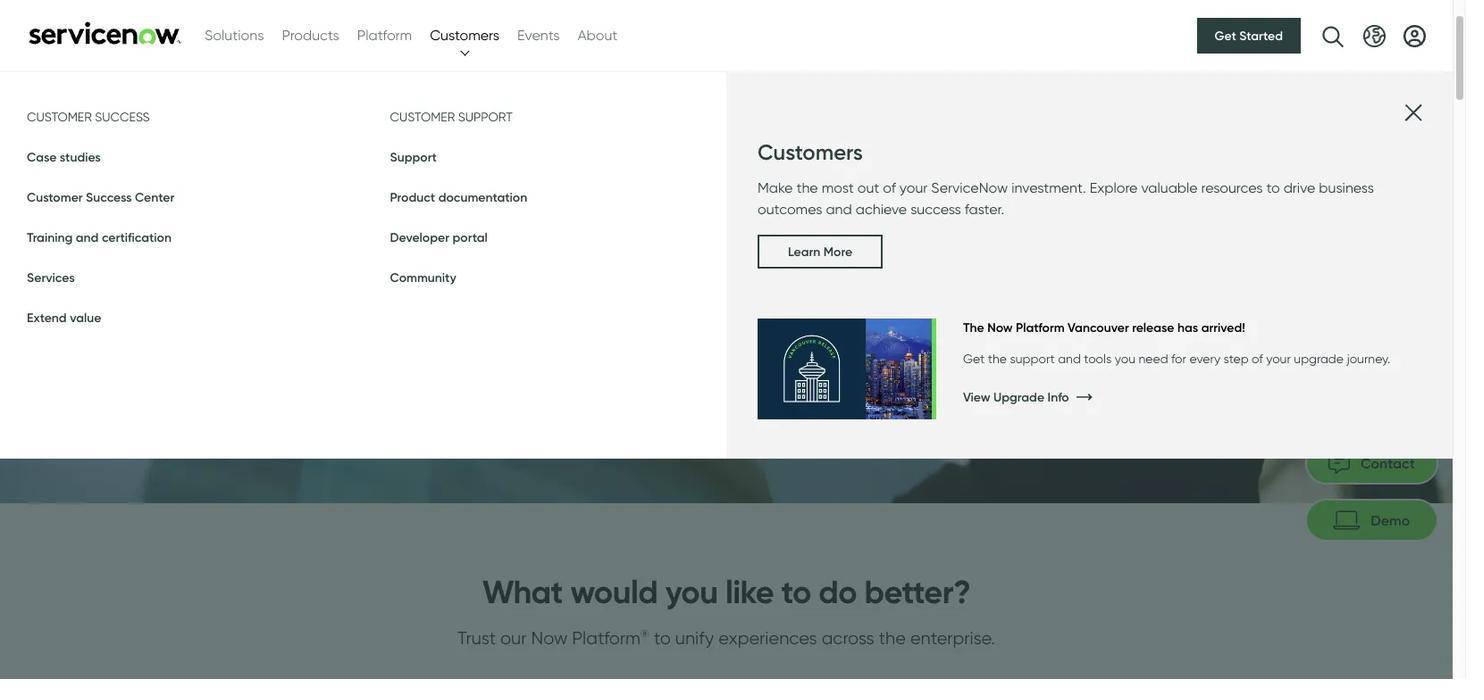 Task type: vqa. For each thing, say whether or not it's contained in the screenshot.
Platform to the left
yes



Task type: describe. For each thing, give the bounding box(es) containing it.
customer success center
[[27, 189, 174, 205]]

info
[[1048, 390, 1069, 406]]

need
[[1139, 352, 1168, 366]]

0 horizontal spatial and
[[76, 230, 99, 246]]

platform button
[[357, 25, 412, 46]]

portal
[[453, 230, 488, 246]]

out
[[857, 180, 880, 197]]

the for customers
[[796, 180, 818, 197]]

for
[[1171, 352, 1187, 366]]

the now platform vancouver release has arrived!
[[963, 320, 1245, 336]]

customer for customer success
[[27, 110, 92, 124]]

center
[[135, 189, 174, 205]]

training
[[27, 230, 73, 246]]

developer portal link
[[390, 230, 488, 246]]

0 vertical spatial customers
[[430, 27, 500, 44]]

documentation
[[438, 189, 527, 205]]

case
[[27, 149, 57, 165]]

business
[[1319, 180, 1374, 197]]

product documentation link
[[390, 189, 527, 205]]

extend value link
[[27, 310, 101, 326]]

extend
[[27, 310, 67, 326]]

community
[[390, 270, 456, 286]]

get started
[[1215, 28, 1283, 44]]

developer
[[390, 230, 449, 246]]

the for the now platform vancouver release has arrived!
[[988, 352, 1007, 366]]

learn
[[788, 244, 820, 260]]

case studies
[[27, 149, 101, 165]]

drive
[[1284, 180, 1315, 197]]

view
[[963, 390, 990, 406]]

view upgrade info link
[[963, 380, 1390, 416]]

customer success
[[27, 110, 150, 124]]

more
[[824, 244, 852, 260]]

get the support and tools you need for every step of your upgrade journey.
[[963, 352, 1390, 366]]

release
[[1132, 320, 1174, 336]]

support
[[390, 149, 437, 165]]

get started link
[[1197, 18, 1301, 54]]

services
[[27, 270, 75, 286]]

success
[[86, 189, 132, 205]]

started
[[1240, 28, 1283, 44]]

outcomes
[[758, 201, 822, 218]]

training and certification link
[[27, 230, 172, 246]]

training and certification
[[27, 230, 172, 246]]

extend value
[[27, 310, 101, 326]]

every
[[1190, 352, 1221, 366]]

1 vertical spatial support
[[1010, 352, 1055, 366]]

has
[[1177, 320, 1198, 336]]

about
[[578, 27, 618, 44]]

make the most out of your servicenow investment. explore valuable resources to drive business outcomes and achieve success faster.
[[758, 180, 1374, 218]]

customer support
[[390, 110, 513, 124]]

success inside make the most out of your servicenow investment. explore valuable resources to drive business outcomes and achieve success faster.
[[911, 201, 961, 218]]

customer for customer support
[[390, 110, 455, 124]]

of inside make the most out of your servicenow investment. explore valuable resources to drive business outcomes and achieve success faster.
[[883, 180, 896, 197]]



Task type: locate. For each thing, give the bounding box(es) containing it.
your
[[900, 180, 928, 197], [1266, 352, 1291, 366]]

you
[[1115, 352, 1136, 366]]

success down 'servicenow'
[[911, 201, 961, 218]]

1 horizontal spatial support
[[1010, 352, 1055, 366]]

1 horizontal spatial platform
[[1016, 320, 1065, 336]]

success
[[95, 110, 150, 124], [911, 201, 961, 218]]

0 vertical spatial your
[[900, 180, 928, 197]]

customer up 'case studies'
[[27, 110, 92, 124]]

services link
[[27, 270, 75, 286]]

make
[[758, 180, 793, 197]]

success up studies
[[95, 110, 150, 124]]

events
[[517, 27, 560, 44]]

1 horizontal spatial customers
[[758, 139, 863, 165]]

2 horizontal spatial and
[[1058, 352, 1081, 366]]

customer up training at the left top of page
[[27, 189, 83, 205]]

faster.
[[965, 201, 1004, 218]]

1 vertical spatial customers
[[758, 139, 863, 165]]

community link
[[390, 270, 456, 286]]

customers
[[430, 27, 500, 44], [758, 139, 863, 165]]

1 horizontal spatial your
[[1266, 352, 1291, 366]]

about button
[[578, 25, 618, 46]]

0 horizontal spatial customers
[[430, 27, 500, 44]]

studies
[[60, 149, 101, 165]]

and left tools
[[1058, 352, 1081, 366]]

1 vertical spatial your
[[1266, 352, 1291, 366]]

1 vertical spatial get
[[963, 352, 985, 366]]

of
[[883, 180, 896, 197], [1252, 352, 1263, 366]]

most
[[822, 180, 854, 197]]

0 vertical spatial get
[[1215, 28, 1236, 44]]

certification
[[102, 230, 172, 246]]

get left started
[[1215, 28, 1236, 44]]

servicenow image
[[27, 21, 183, 44]]

0 vertical spatial support
[[458, 110, 513, 124]]

get inside get started link
[[1215, 28, 1236, 44]]

view upgrade info
[[963, 390, 1069, 406]]

0 horizontal spatial success
[[95, 110, 150, 124]]

0 horizontal spatial your
[[900, 180, 928, 197]]

get for get started
[[1215, 28, 1236, 44]]

of right out
[[883, 180, 896, 197]]

support link
[[390, 149, 437, 165]]

your inside make the most out of your servicenow investment. explore valuable resources to drive business outcomes and achieve success faster.
[[900, 180, 928, 197]]

value
[[70, 310, 101, 326]]

support
[[458, 110, 513, 124], [1010, 352, 1055, 366]]

of right step
[[1252, 352, 1263, 366]]

journey.
[[1347, 352, 1390, 366]]

your up 'achieve'
[[900, 180, 928, 197]]

customer
[[27, 110, 92, 124], [390, 110, 455, 124], [27, 189, 83, 205]]

1 horizontal spatial success
[[911, 201, 961, 218]]

upgrade
[[1294, 352, 1344, 366]]

1 vertical spatial of
[[1252, 352, 1263, 366]]

tools
[[1084, 352, 1112, 366]]

and down most
[[826, 201, 852, 218]]

get down the at the right top of page
[[963, 352, 985, 366]]

upgrade
[[994, 390, 1045, 406]]

and
[[826, 201, 852, 218], [76, 230, 99, 246], [1058, 352, 1081, 366]]

0 horizontal spatial get
[[963, 352, 985, 366]]

0 horizontal spatial support
[[458, 110, 513, 124]]

the up the outcomes
[[796, 180, 818, 197]]

1 vertical spatial success
[[911, 201, 961, 218]]

platform
[[357, 27, 412, 44], [1016, 320, 1065, 336]]

0 vertical spatial and
[[826, 201, 852, 218]]

now
[[987, 320, 1013, 336]]

customer success center link
[[27, 189, 174, 205]]

get
[[1215, 28, 1236, 44], [963, 352, 985, 366]]

get for get the support and tools you need for every step of your upgrade journey.
[[963, 352, 985, 366]]

1 horizontal spatial of
[[1252, 352, 1263, 366]]

explore
[[1090, 180, 1138, 197]]

learn more
[[788, 244, 852, 260]]

0 vertical spatial platform
[[357, 27, 412, 44]]

solutions
[[205, 27, 264, 44]]

the down the now
[[988, 352, 1007, 366]]

0 horizontal spatial platform
[[357, 27, 412, 44]]

arrived!
[[1201, 320, 1245, 336]]

support up upgrade
[[1010, 352, 1055, 366]]

platform right the now
[[1016, 320, 1065, 336]]

developer portal
[[390, 230, 488, 246]]

product
[[390, 189, 435, 205]]

products button
[[282, 25, 339, 46]]

to
[[1266, 180, 1280, 197]]

1 horizontal spatial the
[[988, 352, 1007, 366]]

customers left the events
[[430, 27, 500, 44]]

support up documentation
[[458, 110, 513, 124]]

0 horizontal spatial of
[[883, 180, 896, 197]]

customers button
[[430, 25, 500, 46]]

the
[[963, 320, 984, 336]]

1 vertical spatial the
[[988, 352, 1007, 366]]

learn more link
[[758, 235, 883, 269]]

and inside make the most out of your servicenow investment. explore valuable resources to drive business outcomes and achieve success faster.
[[826, 201, 852, 218]]

vancouver
[[1068, 320, 1129, 336]]

product documentation
[[390, 189, 527, 205]]

resources
[[1201, 180, 1263, 197]]

products
[[282, 27, 339, 44]]

the
[[796, 180, 818, 197], [988, 352, 1007, 366]]

1 horizontal spatial get
[[1215, 28, 1236, 44]]

valuable
[[1141, 180, 1198, 197]]

0 vertical spatial of
[[883, 180, 896, 197]]

customer up support link
[[390, 110, 455, 124]]

customer for customer success center
[[27, 189, 83, 205]]

1 horizontal spatial and
[[826, 201, 852, 218]]

step
[[1224, 352, 1249, 366]]

events button
[[517, 25, 560, 46]]

the inside make the most out of your servicenow investment. explore valuable resources to drive business outcomes and achieve success faster.
[[796, 180, 818, 197]]

2 vertical spatial and
[[1058, 352, 1081, 366]]

case studies link
[[27, 149, 101, 165]]

investment.
[[1012, 180, 1086, 197]]

customers up most
[[758, 139, 863, 165]]

0 vertical spatial the
[[796, 180, 818, 197]]

platform right products
[[357, 27, 412, 44]]

your left upgrade
[[1266, 352, 1291, 366]]

achieve
[[856, 201, 907, 218]]

servicenow
[[931, 180, 1008, 197]]

0 horizontal spatial the
[[796, 180, 818, 197]]

solutions button
[[205, 25, 264, 46]]

1 vertical spatial platform
[[1016, 320, 1065, 336]]

0 vertical spatial success
[[95, 110, 150, 124]]

and right training at the left top of page
[[76, 230, 99, 246]]

1 vertical spatial and
[[76, 230, 99, 246]]



